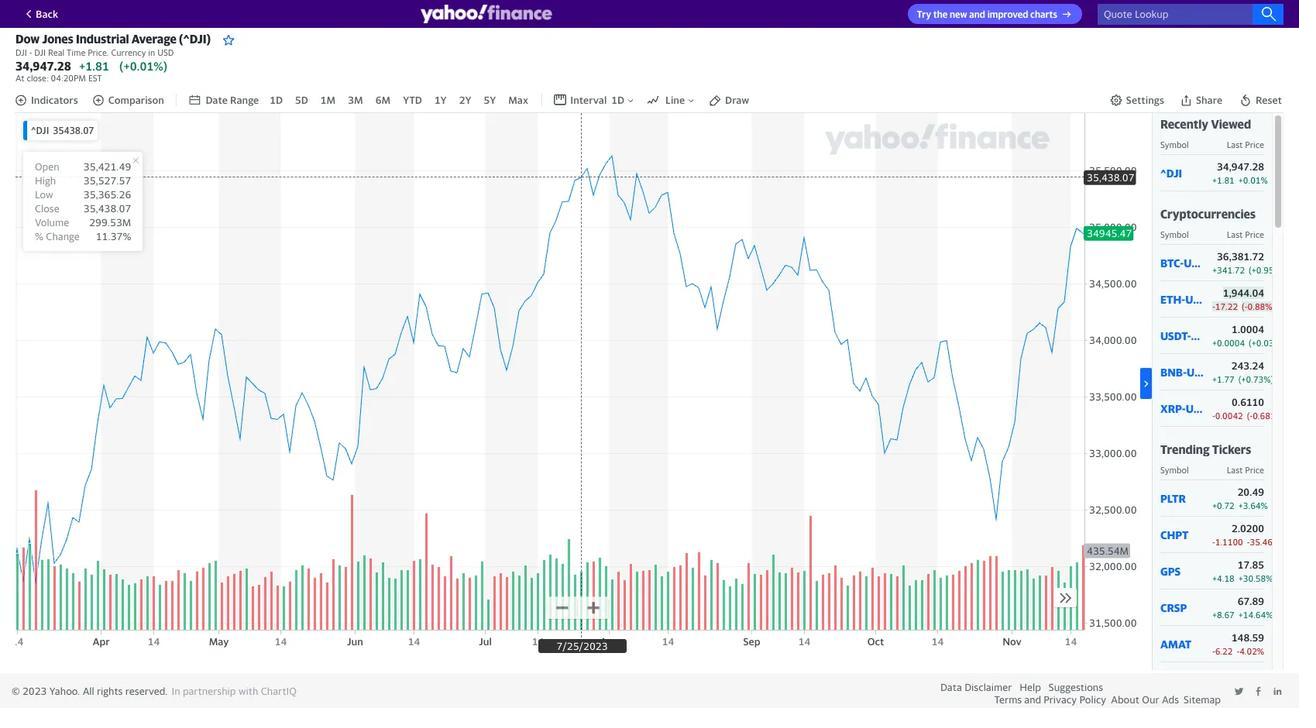 Task type: describe. For each thing, give the bounding box(es) containing it.
17.22
[[1216, 302, 1239, 312]]

trending tickers link
[[1161, 443, 1252, 457]]

(+0.0371%)
[[1249, 338, 1295, 348]]

try the new and improved charts
[[918, 9, 1058, 20]]

usd for btc-
[[1184, 256, 1206, 269]]

change
[[46, 230, 80, 243]]

7/25/2023
[[557, 640, 608, 653]]

35438.07
[[53, 125, 94, 136]]

chart toolbar toolbar
[[15, 86, 1284, 113]]

last price for recently viewed
[[1227, 140, 1265, 150]]

148.59 -6.22 -4.02%
[[1213, 632, 1265, 657]]

- down 2.0200
[[1248, 537, 1251, 547]]

btc-usd link
[[1161, 256, 1206, 269]]

gps link
[[1161, 565, 1205, 578]]

suggestions
[[1049, 681, 1104, 694]]

cryptocurrencies link
[[1161, 207, 1256, 221]]

yahoo finance logo image
[[420, 5, 552, 23]]

usdt-usd link
[[1161, 329, 1213, 342]]

(+0.95%)
[[1249, 265, 1285, 275]]

volume
[[35, 216, 69, 229]]

line
[[666, 94, 685, 106]]

right column element
[[1153, 113, 1295, 708]]

67.89 +8.67 +14.64%
[[1213, 595, 1274, 620]]

line button
[[647, 94, 696, 106]]

eth-usd
[[1161, 293, 1207, 306]]

+1.77
[[1213, 374, 1235, 384]]

2y button
[[458, 92, 473, 108]]

dow jones industrial average (^dji)
[[16, 32, 211, 46]]

interval 1d
[[571, 94, 625, 106]]

^dji for ^dji 35438.07
[[31, 125, 49, 136]]

price.
[[88, 47, 109, 57]]

11.37%
[[96, 230, 131, 243]]

%
[[35, 230, 43, 243]]

symbol for cryptocurrencies
[[1161, 229, 1189, 240]]

amat link
[[1161, 638, 1205, 651]]

+8.67
[[1213, 610, 1235, 620]]

- for 0.6110
[[1213, 411, 1216, 421]]

bnb-usd link
[[1161, 366, 1209, 379]]

1y button
[[433, 92, 448, 108]]

privacy
[[1044, 694, 1077, 706]]

about our ads link
[[1112, 694, 1180, 706]]

nav element
[[189, 92, 530, 108]]

35,421.49
[[84, 161, 131, 173]]

+30.58%
[[1239, 574, 1274, 584]]

trending tickers
[[1161, 443, 1252, 457]]

✕
[[132, 155, 139, 165]]

pltr
[[1161, 492, 1186, 505]]

reset button
[[1239, 92, 1284, 108]]

industrial
[[76, 32, 129, 46]]

1.0004 +0.0004 (+0.0371%)
[[1213, 323, 1295, 348]]

2.0200 -1.1100 -35.46%
[[1213, 522, 1280, 547]]

+0.0004
[[1213, 338, 1246, 348]]

2y
[[459, 94, 472, 106]]

1 dji from the left
[[16, 47, 27, 57]]

04:20pm
[[51, 73, 86, 83]]

dji - dji real time price. currency in usd
[[16, 47, 174, 57]]

35,527.57
[[84, 174, 131, 187]]

35,365.26
[[84, 188, 131, 201]]

17.85 +4.18 +30.58%
[[1213, 559, 1274, 584]]

1,944.04 -17.22 (-0.88%)
[[1213, 287, 1276, 312]]

search image
[[1262, 6, 1277, 22]]

1d inside button
[[270, 94, 283, 106]]

©
[[12, 685, 20, 698]]

243.24 +1.77 (+0.73%)
[[1213, 360, 1274, 384]]

6m
[[376, 94, 391, 106]]

terms link
[[995, 694, 1022, 706]]

data disclaimer help suggestions terms and privacy policy about our ads sitemap
[[941, 681, 1221, 706]]

data
[[941, 681, 962, 694]]

and inside data disclaimer help suggestions terms and privacy policy about our ads sitemap
[[1025, 694, 1042, 706]]

1,944.04
[[1224, 287, 1265, 299]]

currency
[[111, 47, 146, 57]]

back
[[36, 8, 58, 20]]

and inside button
[[970, 9, 986, 20]]

follow on twitter image
[[1235, 687, 1245, 697]]

+1.81 for 34,947.28 +1.81
[[79, 59, 109, 73]]

try
[[918, 9, 932, 20]]

5d
[[295, 94, 308, 106]]

share button
[[1179, 92, 1225, 108]]

est
[[88, 73, 102, 83]]

average
[[132, 32, 177, 46]]

2 dji from the left
[[34, 47, 46, 57]]

1d button
[[268, 92, 284, 108]]

indicators
[[31, 94, 78, 106]]

last for recently viewed
[[1227, 140, 1244, 150]]

% change
[[35, 230, 80, 243]]

5y button
[[482, 92, 498, 108]]

+0.01%
[[1239, 175, 1269, 185]]

+4.18
[[1213, 574, 1235, 584]]

recently
[[1161, 117, 1209, 131]]

- right the 6.22
[[1237, 646, 1240, 657]]

- for 148.59
[[1213, 646, 1216, 657]]

back button
[[16, 4, 64, 23]]

^dji link
[[1161, 166, 1205, 179]]

bnb-usd
[[1161, 366, 1209, 379]]

reserved.
[[125, 685, 168, 698]]

^dji for ^dji
[[1161, 166, 1183, 179]]

help link
[[1020, 681, 1042, 694]]

0.0042
[[1216, 411, 1244, 421]]

usd for xrp-
[[1186, 402, 1208, 415]]

xrp-
[[1161, 402, 1186, 415]]

- for 1,944.04
[[1213, 302, 1216, 312]]



Task type: vqa. For each thing, say whether or not it's contained in the screenshot.


Task type: locate. For each thing, give the bounding box(es) containing it.
and right terms
[[1025, 694, 1042, 706]]

0 vertical spatial symbol
[[1161, 140, 1189, 150]]

eth-
[[1161, 293, 1186, 306]]

crsp
[[1161, 601, 1188, 614]]

1 horizontal spatial 34,947.28
[[1218, 161, 1265, 173]]

- right chpt link
[[1213, 537, 1216, 547]]

disclaimer
[[965, 681, 1012, 694]]

close:
[[27, 73, 49, 83]]

- for dji
[[29, 47, 32, 57]]

2 last price from the top
[[1227, 229, 1265, 240]]

2 vertical spatial last price
[[1227, 465, 1265, 475]]

0 vertical spatial +1.81
[[79, 59, 109, 73]]

6.22
[[1216, 646, 1233, 657]]

- inside 0.6110 -0.0042 (-0.6817%)
[[1213, 411, 1216, 421]]

1d right interval
[[612, 94, 625, 106]]

0 vertical spatial price
[[1246, 140, 1265, 150]]

usd for usdt-
[[1192, 329, 1213, 342]]

max
[[509, 94, 529, 106]]

price
[[1246, 140, 1265, 150], [1246, 229, 1265, 240], [1246, 465, 1265, 475]]

max button
[[507, 92, 530, 108]]

1 horizontal spatial +1.81
[[1213, 175, 1235, 185]]

1 symbol from the top
[[1161, 140, 1189, 150]]

1d left 5d
[[270, 94, 283, 106]]

our
[[1143, 694, 1160, 706]]

tickers
[[1213, 443, 1252, 457]]

2 vertical spatial last
[[1227, 465, 1244, 475]]

usdt-usd
[[1161, 329, 1213, 342]]

1 horizontal spatial dji
[[34, 47, 46, 57]]

3 symbol from the top
[[1161, 465, 1189, 475]]

^dji
[[31, 125, 49, 136], [1161, 166, 1183, 179]]

1 vertical spatial 34,947.28
[[1218, 161, 1265, 173]]

1 1d from the left
[[270, 94, 283, 106]]

2 symbol from the top
[[1161, 229, 1189, 240]]

last price down viewed at the top right of the page
[[1227, 140, 1265, 150]]

- inside 1,944.04 -17.22 (-0.88%)
[[1213, 302, 1216, 312]]

+1.81 inside 34,947.28 +1.81 +0.01%
[[1213, 175, 1235, 185]]

chartiq
[[261, 685, 297, 698]]

- for 2.0200
[[1213, 537, 1216, 547]]

last down tickers
[[1227, 465, 1244, 475]]

-
[[29, 47, 32, 57], [1213, 302, 1216, 312], [1213, 411, 1216, 421], [1213, 537, 1216, 547], [1248, 537, 1251, 547], [1213, 646, 1216, 657], [1237, 646, 1240, 657]]

usdt-
[[1161, 329, 1192, 342]]

0 horizontal spatial and
[[970, 9, 986, 20]]

last down viewed at the top right of the page
[[1227, 140, 1244, 150]]

(- inside 1,944.04 -17.22 (-0.88%)
[[1242, 302, 1248, 312]]

1 last from the top
[[1227, 140, 1244, 150]]

(- for xrp-usd
[[1248, 411, 1253, 421]]

yahoo.
[[49, 685, 80, 698]]

0 horizontal spatial dji
[[16, 47, 27, 57]]

price up 20.49
[[1246, 465, 1265, 475]]

jones
[[42, 32, 73, 46]]

and right the new
[[970, 9, 986, 20]]

price for trending tickers
[[1246, 465, 1265, 475]]

suggestions link
[[1049, 681, 1104, 694]]

0 vertical spatial last
[[1227, 140, 1244, 150]]

34,947.28 down 'real'
[[16, 59, 71, 73]]

34,947.28 +1.81
[[16, 59, 109, 73]]

2 1d from the left
[[612, 94, 625, 106]]

(+0.01%) at close:  04:20pm est
[[16, 59, 167, 83]]

1 vertical spatial +1.81
[[1213, 175, 1235, 185]]

0 vertical spatial and
[[970, 9, 986, 20]]

range
[[230, 94, 259, 106]]

0 horizontal spatial +1.81
[[79, 59, 109, 73]]

(+0.73%)
[[1239, 374, 1274, 384]]

2 vertical spatial price
[[1246, 465, 1265, 475]]

at
[[16, 73, 25, 83]]

gps
[[1161, 565, 1181, 578]]

2 vertical spatial symbol
[[1161, 465, 1189, 475]]

0 vertical spatial 34,947.28
[[16, 59, 71, 73]]

20.49
[[1238, 486, 1265, 498]]

last price for cryptocurrencies
[[1227, 229, 1265, 240]]

usd
[[157, 47, 174, 57], [1184, 256, 1206, 269], [1186, 293, 1207, 306], [1192, 329, 1213, 342], [1187, 366, 1209, 379], [1186, 402, 1208, 415]]

1 vertical spatial ^dji
[[1161, 166, 1183, 179]]

3m button
[[347, 92, 365, 108]]

1 horizontal spatial and
[[1025, 694, 1042, 706]]

(- for eth-usd
[[1242, 302, 1248, 312]]

1m button
[[319, 92, 337, 108]]

data disclaimer link
[[941, 681, 1012, 694]]

last for cryptocurrencies
[[1227, 229, 1244, 240]]

comparison
[[108, 94, 164, 106]]

3 last price from the top
[[1227, 465, 1265, 475]]

34,947.28 for 34,947.28 +1.81
[[16, 59, 71, 73]]

0 horizontal spatial ^dji
[[31, 125, 49, 136]]

0.6817%)
[[1253, 411, 1291, 421]]

Quote Lookup text field
[[1098, 3, 1284, 24]]

last price up 36,381.72
[[1227, 229, 1265, 240]]

34,947.28 inside 34,947.28 +1.81 +0.01%
[[1218, 161, 1265, 173]]

dji
[[16, 47, 27, 57], [34, 47, 46, 57]]

ads
[[1162, 694, 1180, 706]]

5d button
[[294, 92, 310, 108]]

xrp-usd
[[1161, 402, 1208, 415]]

+1.81 for 34,947.28 +1.81 +0.01%
[[1213, 175, 1235, 185]]

20.49 +0.72 +3.64%
[[1213, 486, 1269, 511]]

follow on facebook image
[[1254, 687, 1264, 697]]

1 last price from the top
[[1227, 140, 1265, 150]]

xrp-usd link
[[1161, 402, 1208, 415]]

(- down 0.6110
[[1248, 411, 1253, 421]]

dji left 'real'
[[34, 47, 46, 57]]

show more image
[[1141, 378, 1153, 390]]

^dji 35438.07
[[31, 125, 94, 136]]

terms
[[995, 694, 1022, 706]]

ytd
[[403, 94, 422, 106]]

3 price from the top
[[1246, 465, 1265, 475]]

243.24
[[1232, 360, 1265, 372]]

+1.81 left +0.01%
[[1213, 175, 1235, 185]]

and
[[970, 9, 986, 20], [1025, 694, 1042, 706]]

1 horizontal spatial ^dji
[[1161, 166, 1183, 179]]

1 vertical spatial last
[[1227, 229, 1244, 240]]

date range button
[[189, 94, 259, 106]]

1m
[[321, 94, 336, 106]]

real
[[48, 47, 65, 57]]

1 price from the top
[[1246, 140, 1265, 150]]

symbol down trending
[[1161, 465, 1189, 475]]

price for cryptocurrencies
[[1246, 229, 1265, 240]]

1 vertical spatial and
[[1025, 694, 1042, 706]]

price down viewed at the top right of the page
[[1246, 140, 1265, 150]]

usd for eth-
[[1186, 293, 1207, 306]]

148.59
[[1232, 632, 1265, 644]]

^dji down recently
[[1161, 166, 1183, 179]]

usd for bnb-
[[1187, 366, 1209, 379]]

symbol for recently viewed
[[1161, 140, 1189, 150]]

symbol up btc- at right
[[1161, 229, 1189, 240]]

^dji inside the right column element
[[1161, 166, 1183, 179]]

last up 36,381.72
[[1227, 229, 1244, 240]]

last price up 20.49
[[1227, 465, 1265, 475]]

(^dji)
[[179, 32, 211, 46]]

(- inside 0.6110 -0.0042 (-0.6817%)
[[1248, 411, 1253, 421]]

comparison button
[[92, 94, 164, 106]]

- right xrp-usd
[[1213, 411, 1216, 421]]

symbol for trending tickers
[[1161, 465, 1189, 475]]

follow on linkedin image
[[1273, 687, 1283, 697]]

34,947.28 +1.81 +0.01%
[[1213, 161, 1269, 185]]

dji down dow
[[16, 47, 27, 57]]

0 vertical spatial last price
[[1227, 140, 1265, 150]]

1.1100
[[1216, 537, 1244, 547]]

5y
[[484, 94, 496, 106]]

0 horizontal spatial 34,947.28
[[16, 59, 71, 73]]

price for recently viewed
[[1246, 140, 1265, 150]]

+0.72
[[1213, 501, 1235, 511]]

policy
[[1080, 694, 1107, 706]]

1 vertical spatial last price
[[1227, 229, 1265, 240]]

0 vertical spatial ^dji
[[31, 125, 49, 136]]

in
[[172, 685, 180, 698]]

1 vertical spatial (-
[[1248, 411, 1253, 421]]

3 last from the top
[[1227, 465, 1244, 475]]

2 price from the top
[[1246, 229, 1265, 240]]

+341.72
[[1213, 265, 1246, 275]]

price up 36,381.72
[[1246, 229, 1265, 240]]

- right the "eth-usd"
[[1213, 302, 1216, 312]]

time
[[67, 47, 85, 57]]

2023
[[22, 685, 47, 698]]

draw
[[726, 94, 750, 106]]

0 vertical spatial (-
[[1242, 302, 1248, 312]]

improved
[[988, 9, 1029, 20]]

(- down 1,944.04
[[1242, 302, 1248, 312]]

1 horizontal spatial 1d
[[612, 94, 625, 106]]

eth-usd link
[[1161, 293, 1207, 306]]

1.0004
[[1232, 323, 1265, 336]]

2 last from the top
[[1227, 229, 1244, 240]]

date range
[[206, 94, 259, 106]]

36,381.72 +341.72 (+0.95%)
[[1213, 250, 1285, 275]]

34,947.28 for 34,947.28 +1.81 +0.01%
[[1218, 161, 1265, 173]]

last for trending tickers
[[1227, 465, 1244, 475]]

35.46%
[[1251, 537, 1280, 547]]

crsp link
[[1161, 601, 1205, 614]]

interval
[[571, 94, 607, 106]]

1d
[[270, 94, 283, 106], [612, 94, 625, 106]]

about
[[1112, 694, 1140, 706]]

trending
[[1161, 443, 1210, 457]]

1 vertical spatial price
[[1246, 229, 1265, 240]]

6m button
[[374, 92, 392, 108]]

0 horizontal spatial 1d
[[270, 94, 283, 106]]

- down dow
[[29, 47, 32, 57]]

last price for trending tickers
[[1227, 465, 1265, 475]]

privacy policy link
[[1044, 694, 1107, 706]]

symbol down recently
[[1161, 140, 1189, 150]]

- right amat link
[[1213, 646, 1216, 657]]

viewed
[[1212, 117, 1252, 131]]

34,947.28 up +0.01%
[[1218, 161, 1265, 173]]

reset
[[1256, 94, 1283, 106]]

+1.81 down the dji - dji real time price. currency in usd
[[79, 59, 109, 73]]

date
[[206, 94, 228, 106]]

^dji down indicators button
[[31, 125, 49, 136]]

1 vertical spatial symbol
[[1161, 229, 1189, 240]]

btc-usd
[[1161, 256, 1206, 269]]



